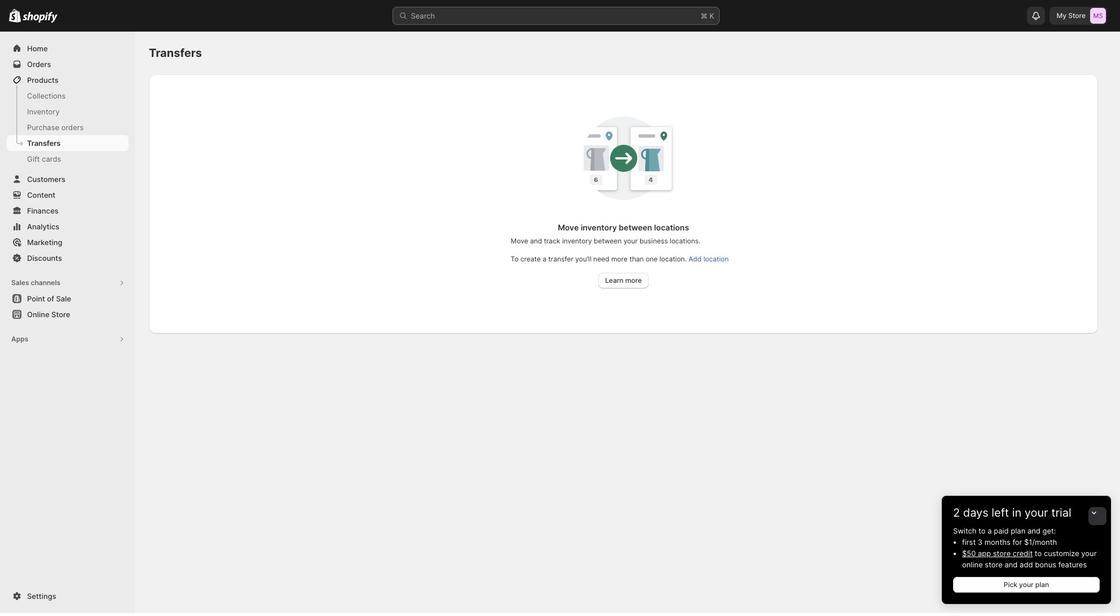 Task type: locate. For each thing, give the bounding box(es) containing it.
inventory up "you'll"
[[562, 237, 592, 245]]

more left than
[[611, 255, 628, 263]]

to customize your online store and add bonus features
[[962, 549, 1097, 570]]

online store
[[27, 310, 70, 319]]

between up "business"
[[619, 223, 652, 232]]

than
[[630, 255, 644, 263]]

a right create at the top of the page
[[543, 255, 547, 263]]

1 vertical spatial a
[[988, 527, 992, 536]]

1 vertical spatial and
[[1028, 527, 1041, 536]]

pick your plan link
[[953, 578, 1100, 593]]

point of sale link
[[7, 291, 129, 307]]

inventory
[[581, 223, 617, 232], [562, 237, 592, 245]]

$50 app store credit link
[[962, 549, 1033, 558]]

and left the track
[[530, 237, 542, 245]]

purchase orders
[[27, 123, 84, 132]]

plan
[[1011, 527, 1026, 536], [1036, 581, 1049, 589]]

1 vertical spatial move
[[511, 237, 528, 245]]

to down the $1/month
[[1035, 549, 1042, 558]]

finances
[[27, 206, 59, 215]]

store for my store
[[1069, 11, 1086, 20]]

store down $50 app store credit link
[[985, 561, 1003, 570]]

point of sale button
[[0, 291, 135, 307]]

credit
[[1013, 549, 1033, 558]]

your right the pick
[[1019, 581, 1034, 589]]

online
[[27, 310, 49, 319]]

1 horizontal spatial plan
[[1036, 581, 1049, 589]]

1 vertical spatial inventory
[[562, 237, 592, 245]]

my store image
[[1090, 8, 1106, 24]]

shopify image
[[9, 9, 21, 23], [23, 12, 58, 23]]

a
[[543, 255, 547, 263], [988, 527, 992, 536]]

days
[[963, 507, 989, 520]]

plan down bonus
[[1036, 581, 1049, 589]]

0 vertical spatial transfers
[[149, 46, 202, 60]]

store right my
[[1069, 11, 1086, 20]]

products link
[[7, 72, 129, 88]]

home link
[[7, 41, 129, 56]]

sales
[[11, 279, 29, 287]]

0 horizontal spatial plan
[[1011, 527, 1026, 536]]

marketing
[[27, 238, 62, 247]]

my
[[1057, 11, 1067, 20]]

between up need
[[594, 237, 622, 245]]

⌘ k
[[701, 11, 714, 20]]

k
[[710, 11, 714, 20]]

store
[[993, 549, 1011, 558], [985, 561, 1003, 570]]

move and track inventory between your business locations.
[[511, 237, 701, 245]]

location.
[[660, 255, 687, 263]]

move
[[558, 223, 579, 232], [511, 237, 528, 245]]

store down months in the right bottom of the page
[[993, 549, 1011, 558]]

1 vertical spatial transfers
[[27, 139, 61, 148]]

search
[[411, 11, 435, 20]]

transfers
[[149, 46, 202, 60], [27, 139, 61, 148]]

1 vertical spatial store
[[985, 561, 1003, 570]]

plan up for
[[1011, 527, 1026, 536]]

0 horizontal spatial shopify image
[[9, 9, 21, 23]]

to
[[979, 527, 986, 536], [1035, 549, 1042, 558]]

and inside to customize your online store and add bonus features
[[1005, 561, 1018, 570]]

0 horizontal spatial move
[[511, 237, 528, 245]]

1 horizontal spatial a
[[988, 527, 992, 536]]

0 vertical spatial store
[[1069, 11, 1086, 20]]

your right in
[[1025, 507, 1048, 520]]

switch to a paid plan and get:
[[953, 527, 1056, 536]]

store down sale
[[51, 310, 70, 319]]

channels
[[31, 279, 60, 287]]

0 vertical spatial a
[[543, 255, 547, 263]]

and up the $1/month
[[1028, 527, 1041, 536]]

online store button
[[0, 307, 135, 323]]

marketing link
[[7, 235, 129, 250]]

$50
[[962, 549, 976, 558]]

location
[[704, 255, 729, 263]]

1 horizontal spatial move
[[558, 223, 579, 232]]

0 horizontal spatial transfers
[[27, 139, 61, 148]]

bonus
[[1035, 561, 1057, 570]]

your down move inventory between locations
[[624, 237, 638, 245]]

0 horizontal spatial to
[[979, 527, 986, 536]]

and left add
[[1005, 561, 1018, 570]]

create
[[521, 255, 541, 263]]

1 vertical spatial plan
[[1036, 581, 1049, 589]]

more right learn
[[625, 276, 642, 285]]

a left the paid
[[988, 527, 992, 536]]

point of sale
[[27, 294, 71, 303]]

orders
[[27, 60, 51, 69]]

2 horizontal spatial and
[[1028, 527, 1041, 536]]

1 vertical spatial store
[[51, 310, 70, 319]]

sales channels button
[[7, 275, 129, 291]]

orders
[[61, 123, 84, 132]]

0 vertical spatial move
[[558, 223, 579, 232]]

between
[[619, 223, 652, 232], [594, 237, 622, 245]]

transfer
[[548, 255, 574, 263]]

and
[[530, 237, 542, 245], [1028, 527, 1041, 536], [1005, 561, 1018, 570]]

paid
[[994, 527, 1009, 536]]

2 vertical spatial and
[[1005, 561, 1018, 570]]

analytics
[[27, 222, 59, 231]]

customers link
[[7, 171, 129, 187]]

gift
[[27, 155, 40, 164]]

2 days left in your trial button
[[942, 496, 1111, 520]]

1 vertical spatial between
[[594, 237, 622, 245]]

trial
[[1052, 507, 1072, 520]]

store
[[1069, 11, 1086, 20], [51, 310, 70, 319]]

you'll
[[575, 255, 592, 263]]

left
[[992, 507, 1009, 520]]

get:
[[1043, 527, 1056, 536]]

finances link
[[7, 203, 129, 219]]

need
[[593, 255, 610, 263]]

your
[[624, 237, 638, 245], [1025, 507, 1048, 520], [1082, 549, 1097, 558], [1019, 581, 1034, 589]]

store for online store
[[51, 310, 70, 319]]

1 horizontal spatial to
[[1035, 549, 1042, 558]]

0 vertical spatial more
[[611, 255, 628, 263]]

collections link
[[7, 88, 129, 104]]

inventory link
[[7, 104, 129, 120]]

move up to
[[511, 237, 528, 245]]

your up features
[[1082, 549, 1097, 558]]

purchase orders link
[[7, 120, 129, 135]]

a for transfer
[[543, 255, 547, 263]]

inventory up 'move and track inventory between your business locations.'
[[581, 223, 617, 232]]

$1/month
[[1024, 538, 1057, 547]]

store inside button
[[51, 310, 70, 319]]

0 horizontal spatial a
[[543, 255, 547, 263]]

to
[[511, 255, 519, 263]]

add
[[689, 255, 702, 263]]

0 horizontal spatial store
[[51, 310, 70, 319]]

0 vertical spatial and
[[530, 237, 542, 245]]

1 vertical spatial to
[[1035, 549, 1042, 558]]

to up 3
[[979, 527, 986, 536]]

2
[[953, 507, 960, 520]]

1 horizontal spatial and
[[1005, 561, 1018, 570]]

1 horizontal spatial store
[[1069, 11, 1086, 20]]

2 days left in your trial element
[[942, 526, 1111, 605]]

in
[[1012, 507, 1022, 520]]

move inventory between locations
[[558, 223, 689, 232]]

to inside to customize your online store and add bonus features
[[1035, 549, 1042, 558]]

move up the track
[[558, 223, 579, 232]]



Task type: vqa. For each thing, say whether or not it's contained in the screenshot.
the rightmost the Move
yes



Task type: describe. For each thing, give the bounding box(es) containing it.
learn more link
[[599, 273, 649, 289]]

add
[[1020, 561, 1033, 570]]

3
[[978, 538, 983, 547]]

discounts
[[27, 254, 62, 263]]

app
[[978, 549, 991, 558]]

orders link
[[7, 56, 129, 72]]

0 vertical spatial to
[[979, 527, 986, 536]]

track
[[544, 237, 560, 245]]

1 horizontal spatial shopify image
[[23, 12, 58, 23]]

gift cards link
[[7, 151, 129, 167]]

inventory
[[27, 107, 60, 116]]

products
[[27, 76, 59, 85]]

0 horizontal spatial and
[[530, 237, 542, 245]]

⌘
[[701, 11, 708, 20]]

pick your plan
[[1004, 581, 1049, 589]]

content
[[27, 191, 55, 200]]

apps button
[[7, 332, 129, 347]]

add location link
[[689, 255, 729, 263]]

content link
[[7, 187, 129, 203]]

analytics link
[[7, 219, 129, 235]]

a for paid
[[988, 527, 992, 536]]

customize
[[1044, 549, 1080, 558]]

locations.
[[670, 237, 701, 245]]

to create a transfer you'll need more than one location. add location
[[511, 255, 729, 263]]

purchase
[[27, 123, 59, 132]]

and for to
[[1005, 561, 1018, 570]]

locations
[[654, 223, 689, 232]]

apps
[[11, 335, 28, 344]]

switch
[[953, 527, 977, 536]]

$50 app store credit
[[962, 549, 1033, 558]]

0 vertical spatial store
[[993, 549, 1011, 558]]

gift cards
[[27, 155, 61, 164]]

sale
[[56, 294, 71, 303]]

0 vertical spatial inventory
[[581, 223, 617, 232]]

move for move and track inventory between your business locations.
[[511, 237, 528, 245]]

1 vertical spatial more
[[625, 276, 642, 285]]

sales channels
[[11, 279, 60, 287]]

first
[[962, 538, 976, 547]]

2 days left in your trial
[[953, 507, 1072, 520]]

business
[[640, 237, 668, 245]]

online store link
[[7, 307, 129, 323]]

my store
[[1057, 11, 1086, 20]]

one
[[646, 255, 658, 263]]

of
[[47, 294, 54, 303]]

settings
[[27, 592, 56, 601]]

online
[[962, 561, 983, 570]]

months
[[985, 538, 1011, 547]]

learn more
[[605, 276, 642, 285]]

store inside to customize your online store and add bonus features
[[985, 561, 1003, 570]]

0 vertical spatial between
[[619, 223, 652, 232]]

pick
[[1004, 581, 1018, 589]]

features
[[1059, 561, 1087, 570]]

transfers link
[[7, 135, 129, 151]]

your inside 'dropdown button'
[[1025, 507, 1048, 520]]

settings link
[[7, 589, 129, 605]]

customers
[[27, 175, 65, 184]]

plan inside pick your plan link
[[1036, 581, 1049, 589]]

collections
[[27, 91, 66, 100]]

discounts link
[[7, 250, 129, 266]]

home
[[27, 44, 48, 53]]

move for move inventory between locations
[[558, 223, 579, 232]]

and for switch
[[1028, 527, 1041, 536]]

your inside to customize your online store and add bonus features
[[1082, 549, 1097, 558]]

learn
[[605, 276, 624, 285]]

1 horizontal spatial transfers
[[149, 46, 202, 60]]

0 vertical spatial plan
[[1011, 527, 1026, 536]]

point
[[27, 294, 45, 303]]

for
[[1013, 538, 1022, 547]]

first 3 months for $1/month
[[962, 538, 1057, 547]]



